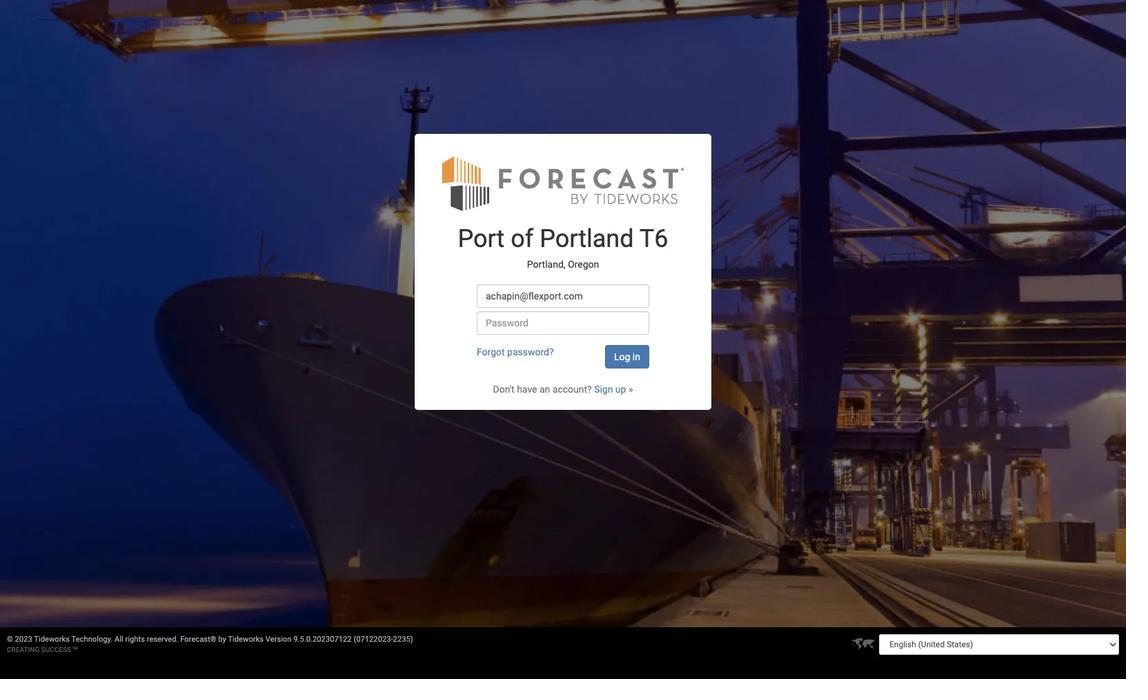 Task type: vqa. For each thing, say whether or not it's contained in the screenshot.
You are signed in as ARCHER CHAPIN | My Account | Sign Out Broker/Freight Forwarder Company Admin (11508)
no



Task type: locate. For each thing, give the bounding box(es) containing it.
2 tideworks from the left
[[228, 635, 264, 644]]

rights
[[125, 635, 145, 644]]

have
[[517, 384, 538, 395]]

forecast® by tideworks image
[[443, 154, 684, 212]]

don't
[[493, 384, 515, 395]]

portland,
[[527, 259, 566, 270]]

Email or username text field
[[477, 284, 650, 308]]

forgot password? link
[[477, 346, 554, 357]]

(07122023-
[[354, 635, 393, 644]]

technology.
[[71, 635, 113, 644]]

tideworks
[[34, 635, 70, 644], [228, 635, 264, 644]]

tideworks right by
[[228, 635, 264, 644]]

2235)
[[393, 635, 413, 644]]

log
[[614, 351, 631, 362]]

reserved.
[[147, 635, 178, 644]]

0 horizontal spatial tideworks
[[34, 635, 70, 644]]

password?
[[508, 346, 554, 357]]

tideworks up success
[[34, 635, 70, 644]]

port of portland t6 portland, oregon
[[458, 224, 669, 270]]

portland
[[540, 224, 634, 253]]

oregon
[[568, 259, 599, 270]]

1 horizontal spatial tideworks
[[228, 635, 264, 644]]

up
[[616, 384, 627, 395]]

t6
[[640, 224, 669, 253]]

Password password field
[[477, 311, 650, 335]]

log in button
[[606, 345, 650, 368]]

1 tideworks from the left
[[34, 635, 70, 644]]

sign
[[595, 384, 613, 395]]

℠
[[73, 646, 78, 654]]



Task type: describe. For each thing, give the bounding box(es) containing it.
2023
[[15, 635, 32, 644]]

success
[[41, 646, 71, 654]]

forgot
[[477, 346, 505, 357]]

»
[[629, 384, 633, 395]]

© 2023 tideworks technology. all rights reserved. forecast® by tideworks version 9.5.0.202307122 (07122023-2235) creating success ℠
[[7, 635, 413, 654]]

account?
[[553, 384, 592, 395]]

©
[[7, 635, 13, 644]]

an
[[540, 384, 550, 395]]

forecast®
[[180, 635, 216, 644]]

version
[[266, 635, 292, 644]]

don't have an account? sign up »
[[493, 384, 633, 395]]

of
[[511, 224, 534, 253]]

creating
[[7, 646, 40, 654]]

sign up » link
[[595, 384, 633, 395]]

9.5.0.202307122
[[294, 635, 352, 644]]

in
[[633, 351, 641, 362]]

port
[[458, 224, 505, 253]]

by
[[218, 635, 226, 644]]

all
[[115, 635, 123, 644]]

forgot password? log in
[[477, 346, 641, 362]]



